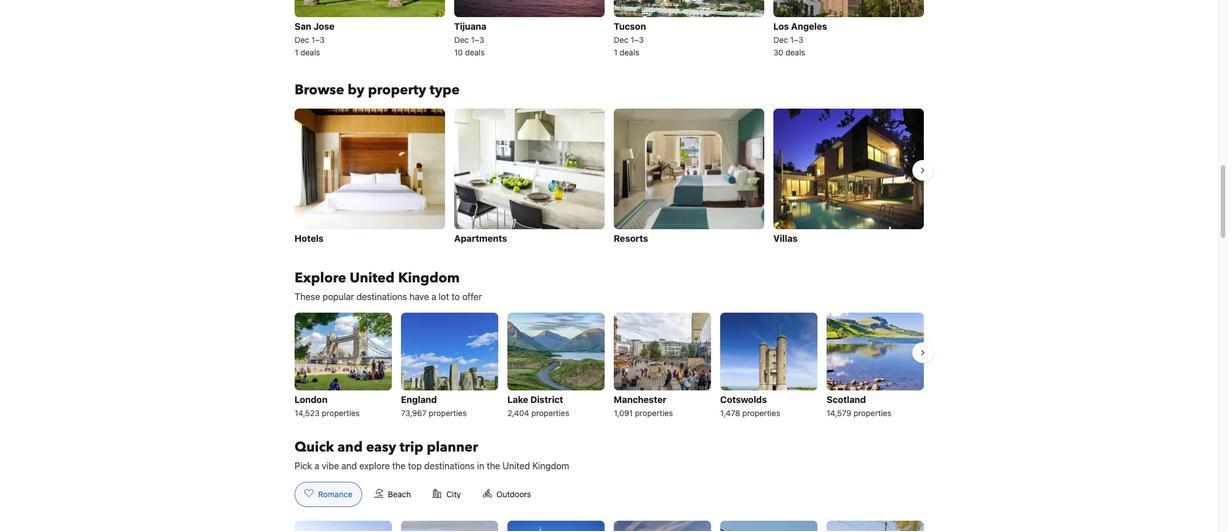 Task type: describe. For each thing, give the bounding box(es) containing it.
have
[[410, 292, 429, 302]]

jose
[[314, 21, 335, 32]]

explore
[[359, 461, 390, 471]]

1,478
[[720, 408, 740, 418]]

apartments link
[[454, 109, 605, 246]]

resorts
[[614, 233, 648, 244]]

district
[[531, 395, 563, 405]]

planner
[[427, 438, 478, 457]]

england 73,967 properties
[[401, 395, 467, 418]]

los
[[774, 21, 789, 32]]

tab list containing romance
[[286, 482, 550, 508]]

dec inside los angeles dec 1–3 30 deals
[[774, 35, 788, 45]]

dec inside tijuana dec 1–3 10 deals
[[454, 35, 469, 45]]

los angeles dec 1–3 30 deals
[[774, 21, 827, 57]]

dec inside tucson dec 1–3 1 deals
[[614, 35, 629, 45]]

romance
[[318, 490, 353, 499]]

tijuana dec 1–3 10 deals
[[454, 21, 487, 57]]

1–3 inside san jose dec 1–3 1 deals
[[311, 35, 325, 45]]

villas
[[774, 233, 798, 244]]

cotswolds
[[720, 395, 767, 405]]

lake district 2,404 properties
[[508, 395, 569, 418]]

hotels
[[295, 233, 324, 244]]

england
[[401, 395, 437, 405]]

resorts link
[[614, 109, 764, 246]]

30
[[774, 48, 784, 57]]

angeles
[[791, 21, 827, 32]]

hotels link
[[295, 109, 445, 246]]

scotland
[[827, 395, 866, 405]]

beach button
[[365, 482, 421, 507]]

73,967
[[401, 408, 427, 418]]

united inside quick and easy trip planner pick a vibe and explore the top destinations in the united kingdom
[[503, 461, 530, 471]]

properties for england
[[429, 408, 467, 418]]

deals inside los angeles dec 1–3 30 deals
[[786, 48, 805, 57]]

united inside explore united kingdom these popular destinations have a lot to offer
[[350, 269, 395, 288]]

deals inside tijuana dec 1–3 10 deals
[[465, 48, 485, 57]]

10
[[454, 48, 463, 57]]

lot
[[439, 292, 449, 302]]

1–3 inside tijuana dec 1–3 10 deals
[[471, 35, 484, 45]]

1–3 inside tucson dec 1–3 1 deals
[[631, 35, 644, 45]]

cotswolds 1,478 properties
[[720, 395, 780, 418]]

dec inside san jose dec 1–3 1 deals
[[295, 35, 309, 45]]

1 inside tucson dec 1–3 1 deals
[[614, 48, 618, 57]]

properties for london
[[322, 408, 360, 418]]

explore united kingdom these popular destinations have a lot to offer
[[295, 269, 482, 302]]

type
[[430, 81, 460, 100]]

tucson dec 1–3 1 deals
[[614, 21, 646, 57]]

0 vertical spatial and
[[337, 438, 363, 457]]

offer
[[462, 292, 482, 302]]

1 vertical spatial and
[[342, 461, 357, 471]]

manchester
[[614, 395, 667, 405]]

trip
[[400, 438, 423, 457]]



Task type: locate. For each thing, give the bounding box(es) containing it.
kingdom up have
[[398, 269, 460, 288]]

top
[[408, 461, 422, 471]]

properties down 'england' on the bottom
[[429, 408, 467, 418]]

1 vertical spatial region
[[286, 308, 933, 425]]

city
[[447, 490, 461, 499]]

destinations inside quick and easy trip planner pick a vibe and explore the top destinations in the united kingdom
[[424, 461, 475, 471]]

region
[[286, 104, 933, 251], [286, 308, 933, 425]]

1
[[295, 48, 298, 57], [614, 48, 618, 57]]

properties for cotswolds
[[743, 408, 780, 418]]

2 the from the left
[[487, 461, 500, 471]]

united up the outdoors
[[503, 461, 530, 471]]

dec up 10
[[454, 35, 469, 45]]

0 vertical spatial a
[[431, 292, 436, 302]]

united
[[350, 269, 395, 288], [503, 461, 530, 471]]

properties
[[322, 408, 360, 418], [429, 408, 467, 418], [531, 408, 569, 418], [635, 408, 673, 418], [743, 408, 780, 418], [854, 408, 892, 418]]

city button
[[423, 482, 471, 507]]

destinations down planner
[[424, 461, 475, 471]]

3 dec from the left
[[614, 35, 629, 45]]

london
[[295, 395, 328, 405]]

to
[[452, 292, 460, 302]]

4 deals from the left
[[786, 48, 805, 57]]

a left lot
[[431, 292, 436, 302]]

1 vertical spatial kingdom
[[532, 461, 569, 471]]

4 properties from the left
[[635, 408, 673, 418]]

vibe
[[322, 461, 339, 471]]

3 1–3 from the left
[[631, 35, 644, 45]]

kingdom
[[398, 269, 460, 288], [532, 461, 569, 471]]

browse by property type
[[295, 81, 460, 100]]

destinations left have
[[357, 292, 407, 302]]

manchester 1,091 properties
[[614, 395, 673, 418]]

0 horizontal spatial kingdom
[[398, 269, 460, 288]]

region containing london
[[286, 308, 933, 425]]

property
[[368, 81, 426, 100]]

0 horizontal spatial united
[[350, 269, 395, 288]]

lake
[[508, 395, 528, 405]]

san jose dec 1–3 1 deals
[[295, 21, 335, 57]]

3 deals from the left
[[620, 48, 639, 57]]

1 horizontal spatial kingdom
[[532, 461, 569, 471]]

0 horizontal spatial a
[[315, 461, 319, 471]]

properties down 'district'
[[531, 408, 569, 418]]

1 region from the top
[[286, 104, 933, 251]]

1 inside san jose dec 1–3 1 deals
[[295, 48, 298, 57]]

1–3 down "tucson" in the top of the page
[[631, 35, 644, 45]]

properties inside london 14,523 properties
[[322, 408, 360, 418]]

a
[[431, 292, 436, 302], [315, 461, 319, 471]]

united up popular
[[350, 269, 395, 288]]

1 the from the left
[[392, 461, 406, 471]]

0 vertical spatial region
[[286, 104, 933, 251]]

deals down "tucson" in the top of the page
[[620, 48, 639, 57]]

deals inside tucson dec 1–3 1 deals
[[620, 48, 639, 57]]

properties down london on the left bottom of the page
[[322, 408, 360, 418]]

14,523
[[295, 408, 320, 418]]

properties down cotswolds
[[743, 408, 780, 418]]

1–3 down the tijuana
[[471, 35, 484, 45]]

a left 'vibe'
[[315, 461, 319, 471]]

3 properties from the left
[[531, 408, 569, 418]]

1 down san
[[295, 48, 298, 57]]

properties inside "england 73,967 properties"
[[429, 408, 467, 418]]

quick
[[295, 438, 334, 457]]

by
[[348, 81, 365, 100]]

san
[[295, 21, 311, 32]]

kingdom inside quick and easy trip planner pick a vibe and explore the top destinations in the united kingdom
[[532, 461, 569, 471]]

14,579
[[827, 408, 852, 418]]

region containing hotels
[[286, 104, 933, 251]]

outdoors
[[497, 490, 531, 499]]

properties down scotland in the bottom right of the page
[[854, 408, 892, 418]]

these
[[295, 292, 320, 302]]

4 dec from the left
[[774, 35, 788, 45]]

1 vertical spatial united
[[503, 461, 530, 471]]

5 properties from the left
[[743, 408, 780, 418]]

properties inside manchester 1,091 properties
[[635, 408, 673, 418]]

2 deals from the left
[[465, 48, 485, 57]]

destinations
[[357, 292, 407, 302], [424, 461, 475, 471]]

0 vertical spatial kingdom
[[398, 269, 460, 288]]

6 properties from the left
[[854, 408, 892, 418]]

scotland 14,579 properties
[[827, 395, 892, 418]]

1 horizontal spatial united
[[503, 461, 530, 471]]

2 1–3 from the left
[[471, 35, 484, 45]]

tucson
[[614, 21, 646, 32]]

deals inside san jose dec 1–3 1 deals
[[300, 48, 320, 57]]

apartments
[[454, 233, 507, 244]]

the
[[392, 461, 406, 471], [487, 461, 500, 471]]

tab list
[[286, 482, 550, 508]]

1 horizontal spatial a
[[431, 292, 436, 302]]

quick and easy trip planner pick a vibe and explore the top destinations in the united kingdom
[[295, 438, 569, 471]]

4 1–3 from the left
[[790, 35, 804, 45]]

1 deals from the left
[[300, 48, 320, 57]]

deals right 10
[[465, 48, 485, 57]]

deals
[[300, 48, 320, 57], [465, 48, 485, 57], [620, 48, 639, 57], [786, 48, 805, 57]]

dec
[[295, 35, 309, 45], [454, 35, 469, 45], [614, 35, 629, 45], [774, 35, 788, 45]]

popular
[[323, 292, 354, 302]]

1 horizontal spatial the
[[487, 461, 500, 471]]

romance button
[[295, 482, 362, 507]]

1,091
[[614, 408, 633, 418]]

properties down manchester
[[635, 408, 673, 418]]

1 vertical spatial destinations
[[424, 461, 475, 471]]

0 horizontal spatial destinations
[[357, 292, 407, 302]]

1 dec from the left
[[295, 35, 309, 45]]

properties inside scotland 14,579 properties
[[854, 408, 892, 418]]

1 1 from the left
[[295, 48, 298, 57]]

properties for manchester
[[635, 408, 673, 418]]

tijuana
[[454, 21, 487, 32]]

the left top
[[392, 461, 406, 471]]

villas link
[[774, 109, 924, 246]]

1 horizontal spatial destinations
[[424, 461, 475, 471]]

0 vertical spatial destinations
[[357, 292, 407, 302]]

and
[[337, 438, 363, 457], [342, 461, 357, 471]]

and up 'vibe'
[[337, 438, 363, 457]]

properties inside lake district 2,404 properties
[[531, 408, 569, 418]]

and right 'vibe'
[[342, 461, 357, 471]]

deals down san
[[300, 48, 320, 57]]

1–3 inside los angeles dec 1–3 30 deals
[[790, 35, 804, 45]]

dec down san
[[295, 35, 309, 45]]

1 horizontal spatial 1
[[614, 48, 618, 57]]

2 region from the top
[[286, 308, 933, 425]]

easy
[[366, 438, 396, 457]]

outdoors button
[[473, 482, 541, 507]]

0 vertical spatial united
[[350, 269, 395, 288]]

2,404
[[508, 408, 529, 418]]

2 1 from the left
[[614, 48, 618, 57]]

explore
[[295, 269, 346, 288]]

browse
[[295, 81, 344, 100]]

2 properties from the left
[[429, 408, 467, 418]]

0 horizontal spatial the
[[392, 461, 406, 471]]

kingdom up "outdoors" button
[[532, 461, 569, 471]]

1 properties from the left
[[322, 408, 360, 418]]

pick
[[295, 461, 312, 471]]

2 dec from the left
[[454, 35, 469, 45]]

properties for scotland
[[854, 408, 892, 418]]

a inside quick and easy trip planner pick a vibe and explore the top destinations in the united kingdom
[[315, 461, 319, 471]]

properties inside cotswolds 1,478 properties
[[743, 408, 780, 418]]

the right in
[[487, 461, 500, 471]]

1 1–3 from the left
[[311, 35, 325, 45]]

dec down "tucson" in the top of the page
[[614, 35, 629, 45]]

destinations inside explore united kingdom these popular destinations have a lot to offer
[[357, 292, 407, 302]]

1 vertical spatial a
[[315, 461, 319, 471]]

1 down "tucson" in the top of the page
[[614, 48, 618, 57]]

1–3
[[311, 35, 325, 45], [471, 35, 484, 45], [631, 35, 644, 45], [790, 35, 804, 45]]

kingdom inside explore united kingdom these popular destinations have a lot to offer
[[398, 269, 460, 288]]

dec up 30
[[774, 35, 788, 45]]

in
[[477, 461, 484, 471]]

deals right 30
[[786, 48, 805, 57]]

a inside explore united kingdom these popular destinations have a lot to offer
[[431, 292, 436, 302]]

beach
[[388, 490, 411, 499]]

0 horizontal spatial 1
[[295, 48, 298, 57]]

1–3 down jose in the top of the page
[[311, 35, 325, 45]]

1–3 down angeles
[[790, 35, 804, 45]]

london 14,523 properties
[[295, 395, 360, 418]]



Task type: vqa. For each thing, say whether or not it's contained in the screenshot.
entire
no



